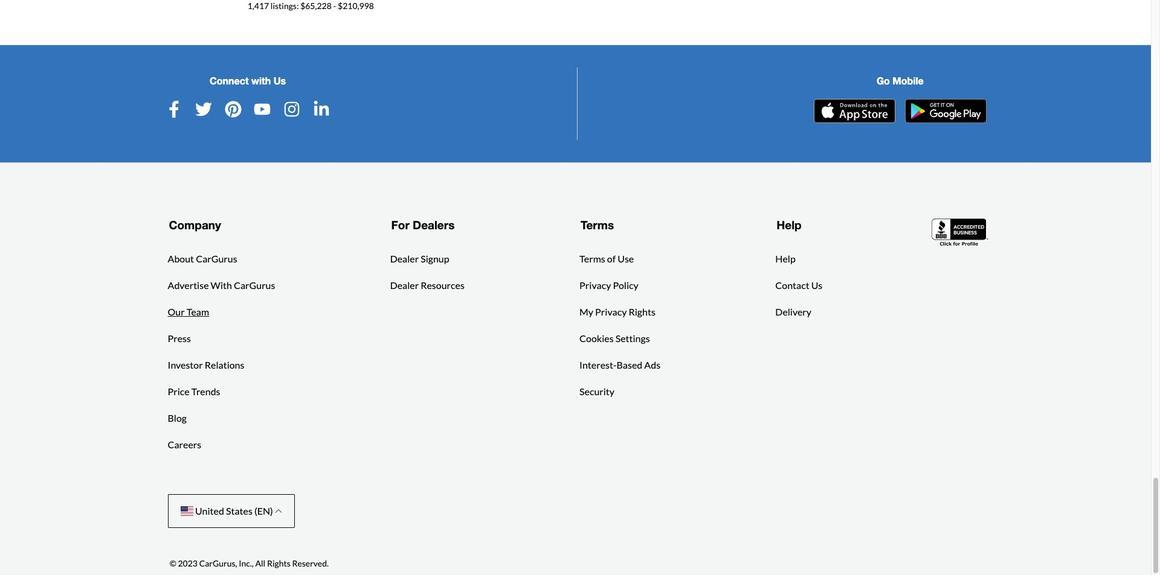 Task type: vqa. For each thing, say whether or not it's contained in the screenshot.
'HELP' link
yes



Task type: locate. For each thing, give the bounding box(es) containing it.
terms left of
[[580, 253, 605, 264]]

listings:
[[271, 1, 299, 11]]

privacy right my in the bottom of the page
[[595, 306, 627, 318]]

1 horizontal spatial rights
[[629, 306, 655, 318]]

twitter image
[[195, 101, 212, 118]]

cargurus
[[196, 253, 237, 264], [234, 280, 275, 291]]

our team link
[[168, 305, 209, 319]]

1 horizontal spatial us
[[811, 280, 823, 291]]

help up help link
[[777, 218, 802, 232]]

terms
[[581, 218, 614, 232], [580, 253, 605, 264]]

1 dealer from the top
[[390, 253, 419, 264]]

rights up settings
[[629, 306, 655, 318]]

price trends link
[[168, 385, 220, 399]]

go mobile
[[877, 75, 924, 87]]

delivery
[[775, 306, 811, 318]]

contact
[[775, 280, 809, 291]]

dealer for dealer signup
[[390, 253, 419, 264]]

2 dealer from the top
[[390, 280, 419, 291]]

us right with
[[274, 75, 286, 87]]

based
[[617, 359, 642, 371]]

blog link
[[168, 411, 187, 426]]

contact us
[[775, 280, 823, 291]]

cargurus up the with
[[196, 253, 237, 264]]

rights right all
[[267, 559, 290, 569]]

1,417
[[248, 1, 269, 11]]

terms of use
[[580, 253, 634, 264]]

rights
[[629, 306, 655, 318], [267, 559, 290, 569]]

0 vertical spatial terms
[[581, 218, 614, 232]]

0 vertical spatial dealer
[[390, 253, 419, 264]]

©
[[170, 559, 176, 569]]

0 vertical spatial cargurus
[[196, 253, 237, 264]]

1 vertical spatial terms
[[580, 253, 605, 264]]

privacy policy
[[580, 280, 639, 291]]

cargurus right the with
[[234, 280, 275, 291]]

signup
[[421, 253, 449, 264]]

privacy up my in the bottom of the page
[[580, 280, 611, 291]]

interest-based ads
[[580, 359, 661, 371]]

0 vertical spatial help
[[777, 218, 802, 232]]

us right contact
[[811, 280, 823, 291]]

0 horizontal spatial us
[[274, 75, 286, 87]]

cargurus,
[[199, 559, 237, 569]]

go
[[877, 75, 890, 87]]

youtube image
[[254, 101, 271, 118]]

1 vertical spatial dealer
[[390, 280, 419, 291]]

$210,998
[[338, 1, 374, 11]]

united
[[195, 506, 224, 517]]

facebook image
[[166, 101, 183, 118]]

inc.,
[[239, 559, 254, 569]]

2023
[[178, 559, 198, 569]]

resources
[[421, 280, 465, 291]]

privacy policy link
[[580, 278, 639, 293]]

my
[[580, 306, 593, 318]]

pinterest image
[[225, 101, 241, 118]]

connect with us
[[210, 75, 286, 87]]

press link
[[168, 332, 191, 346]]

download on the app store image
[[814, 99, 895, 123]]

cookies
[[580, 333, 614, 344]]

cookies settings
[[580, 333, 650, 344]]

interest-based ads link
[[580, 358, 661, 373]]

settings
[[616, 333, 650, 344]]

us
[[274, 75, 286, 87], [811, 280, 823, 291]]

our
[[168, 306, 185, 318]]

united states (en)
[[193, 506, 275, 517]]

1,417 listings: $65,228 - $210,998
[[248, 1, 374, 11]]

our team
[[168, 306, 209, 318]]

0 horizontal spatial rights
[[267, 559, 290, 569]]

dealers
[[413, 218, 455, 232]]

dealer
[[390, 253, 419, 264], [390, 280, 419, 291]]

us inside "link"
[[811, 280, 823, 291]]

about cargurus link
[[168, 252, 237, 266]]

company
[[169, 218, 221, 232]]

price
[[168, 386, 190, 397]]

connect
[[210, 75, 249, 87]]

blog
[[168, 413, 187, 424]]

advertise with cargurus
[[168, 280, 275, 291]]

delivery link
[[775, 305, 811, 319]]

help up contact
[[775, 253, 796, 264]]

dealer left signup
[[390, 253, 419, 264]]

instagram image
[[284, 101, 300, 118]]

1 vertical spatial us
[[811, 280, 823, 291]]

terms up terms of use
[[581, 218, 614, 232]]

privacy
[[580, 280, 611, 291], [595, 306, 627, 318]]

advertise
[[168, 280, 209, 291]]

dealer down the dealer signup link at the left top of the page
[[390, 280, 419, 291]]

dealer signup link
[[390, 252, 449, 266]]

1 vertical spatial help
[[775, 253, 796, 264]]

linkedin image
[[313, 101, 330, 118]]

help
[[777, 218, 802, 232], [775, 253, 796, 264]]



Task type: describe. For each thing, give the bounding box(es) containing it.
about cargurus
[[168, 253, 237, 264]]

© 2023 cargurus, inc., all rights reserved.
[[170, 559, 329, 569]]

-
[[333, 1, 336, 11]]

with
[[211, 280, 232, 291]]

all
[[255, 559, 265, 569]]

cookies settings link
[[580, 332, 650, 346]]

1 vertical spatial privacy
[[595, 306, 627, 318]]

careers link
[[168, 438, 201, 452]]

dealer resources link
[[390, 278, 465, 293]]

policy
[[613, 280, 639, 291]]

terms of use link
[[580, 252, 634, 266]]

1 vertical spatial rights
[[267, 559, 290, 569]]

of
[[607, 253, 616, 264]]

0 vertical spatial us
[[274, 75, 286, 87]]

careers
[[168, 439, 201, 451]]

help link
[[775, 252, 796, 266]]

click for the bbb business review of this auto listing service in cambridge ma image
[[931, 218, 989, 248]]

for dealers
[[391, 218, 455, 232]]

team
[[187, 306, 209, 318]]

0 vertical spatial rights
[[629, 306, 655, 318]]

contact us link
[[775, 278, 823, 293]]

terms for terms of use
[[580, 253, 605, 264]]

us image
[[180, 507, 193, 516]]

trends
[[191, 386, 220, 397]]

states
[[226, 506, 252, 517]]

use
[[618, 253, 634, 264]]

price trends
[[168, 386, 220, 397]]

$65,228
[[300, 1, 332, 11]]

interest-
[[580, 359, 617, 371]]

for
[[391, 218, 410, 232]]

united states (en) button
[[168, 495, 295, 529]]

0 vertical spatial privacy
[[580, 280, 611, 291]]

mobile
[[893, 75, 924, 87]]

press
[[168, 333, 191, 344]]

security link
[[580, 385, 615, 399]]

investor relations link
[[168, 358, 244, 373]]

dealer resources
[[390, 280, 465, 291]]

investor
[[168, 359, 203, 371]]

get it on google play image
[[905, 99, 987, 123]]

1 vertical spatial cargurus
[[234, 280, 275, 291]]

my privacy rights
[[580, 306, 655, 318]]

terms for terms
[[581, 218, 614, 232]]

dealer for dealer resources
[[390, 280, 419, 291]]

advertise with cargurus link
[[168, 278, 275, 293]]

reserved.
[[292, 559, 329, 569]]

(en)
[[254, 506, 273, 517]]

relations
[[205, 359, 244, 371]]

my privacy rights link
[[580, 305, 655, 319]]

dealer signup
[[390, 253, 449, 264]]

security
[[580, 386, 615, 397]]

investor relations
[[168, 359, 244, 371]]

cargurus inside 'link'
[[196, 253, 237, 264]]

with
[[251, 75, 271, 87]]

about
[[168, 253, 194, 264]]

ads
[[644, 359, 661, 371]]



